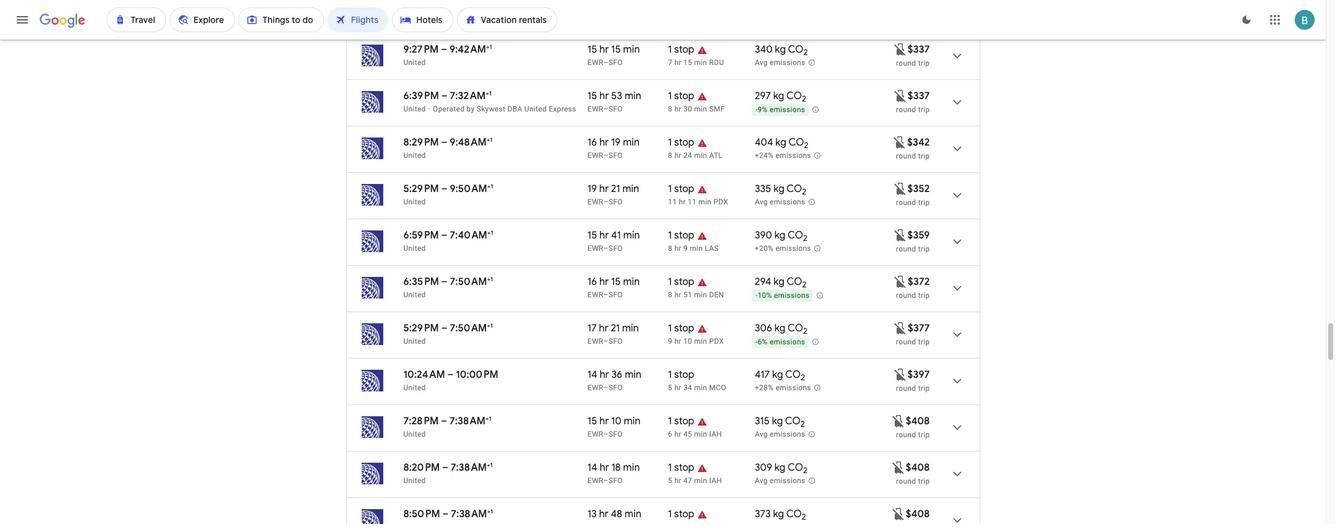 Task type: describe. For each thing, give the bounding box(es) containing it.
10 1 stop from the top
[[668, 508, 695, 520]]

30
[[684, 105, 692, 113]]

$397
[[908, 369, 930, 381]]

avg for 335
[[755, 198, 768, 206]]

round trip for 294
[[896, 291, 930, 300]]

round for 417
[[896, 384, 916, 393]]

1 stop flight. element for 15 hr 15 min
[[668, 43, 695, 58]]

– inside 8:29 pm – 9:48 am + 1
[[441, 136, 448, 149]]

315 kg co 2
[[755, 415, 805, 429]]

408 US dollars text field
[[906, 415, 930, 427]]

emissions down '297 kg co 2'
[[770, 105, 805, 114]]

den
[[709, 291, 724, 299]]

co for 309
[[788, 461, 803, 474]]

8 1 stop flight. element from the top
[[668, 369, 695, 383]]

– inside 15 hr 53 min ewr – sfo
[[604, 105, 609, 113]]

leaves newark liberty international airport at 7:28 pm on wednesday, december 13 and arrives at san francisco international airport at 7:38 am on thursday, december 14. element
[[404, 414, 492, 427]]

2 11 from the left
[[688, 198, 697, 206]]

+ for 19 hr 21 min
[[487, 182, 491, 190]]

hr for 8 hr 24 min atl
[[675, 151, 682, 160]]

2 for 390
[[803, 233, 808, 244]]

hr for 15 hr 10 min ewr – sfo
[[600, 415, 609, 427]]

+20% emissions
[[755, 244, 811, 253]]

+24% emissions
[[755, 151, 811, 160]]

dba
[[508, 105, 523, 113]]

6:35 pm – 7:50 am + 1
[[404, 275, 493, 288]]

306
[[755, 322, 772, 335]]

leaves newark liberty international airport at 8:20 pm on wednesday, december 13 and arrives at san francisco international airport at 7:38 am on thursday, december 14. element
[[404, 461, 493, 474]]

hr for 16 hr 15 min ewr – sfo
[[600, 276, 609, 288]]

16 hr 15 min ewr – sfo
[[588, 276, 640, 299]]

leaves newark liberty international airport at 9:27 pm on wednesday, december 13 and arrives at san francisco international airport at 9:42 am on thursday, december 14. element
[[404, 43, 492, 56]]

15 hr 10 min ewr – sfo
[[588, 415, 641, 439]]

round for 404
[[896, 152, 916, 160]]

10 for 15
[[611, 415, 622, 427]]

Arrival time: 9:50 AM on  Thursday, December 14. text field
[[450, 182, 493, 195]]

47
[[684, 476, 692, 485]]

– inside the 10:24 am – 10:00 pm united
[[448, 369, 454, 381]]

– inside 8:20 pm – 7:38 am + 1
[[442, 461, 448, 474]]

13
[[588, 508, 597, 520]]

– inside 5:29 pm – 9:50 am + 1
[[441, 183, 448, 195]]

1 stop for 16 hr 19 min
[[668, 136, 695, 149]]

sfo for 19 hr 21 min
[[609, 198, 623, 206]]

this price for this flight doesn't include overhead bin access. if you need a carry-on bag, use the bags filter to update prices. image for $408
[[891, 460, 906, 475]]

6:39 pm – 7:32 am + 1
[[404, 89, 492, 102]]

8:50 pm – 7:38 am + 1
[[404, 507, 493, 520]]

417
[[755, 369, 770, 381]]

45
[[684, 430, 692, 439]]

flight details. leaves newark liberty international airport at 6:59 pm on wednesday, december 13 and arrives at san francisco international airport at 7:40 am on thursday, december 14. image
[[943, 227, 972, 256]]

14 hr 18 min ewr – sfo
[[588, 461, 640, 485]]

hr for 15 hr 53 min ewr – sfo
[[600, 90, 609, 102]]

404
[[755, 136, 773, 149]]

hr for 13 hr 48 min
[[599, 508, 609, 520]]

leaves newark liberty international airport at 5:29 pm on wednesday, december 13 and arrives at san francisco international airport at 9:50 am on thursday, december 14. element
[[404, 182, 493, 195]]

rdu
[[709, 58, 724, 67]]

15 inside 15 hr 41 min ewr – sfo
[[588, 229, 597, 242]]

hr inside 1 stop 5 hr 34 min mco
[[675, 383, 682, 392]]

stop for 16 hr 19 min
[[674, 136, 695, 149]]

18
[[612, 461, 621, 474]]

1 stop for 15 hr 15 min
[[668, 43, 695, 56]]

9%
[[758, 105, 768, 114]]

min inside 1 stop 5 hr 34 min mco
[[694, 383, 707, 392]]

Departure time: 10:24 AM. text field
[[404, 369, 445, 381]]

hr for 9 hr 10 min pdx
[[675, 337, 682, 346]]

7:38 am for 8:20 pm
[[451, 461, 487, 474]]

15 inside 15 hr 10 min ewr – sfo
[[588, 415, 597, 427]]

min for 7 hr 15 min rdu
[[694, 58, 707, 67]]

hr for 15 hr 41 min ewr – sfo
[[600, 229, 609, 242]]

335 kg co 2
[[755, 183, 807, 197]]

1 stop for 17 hr 21 min
[[668, 322, 695, 335]]

min for 15 hr 10 min ewr – sfo
[[624, 415, 641, 427]]

stop for 17 hr 21 min
[[674, 322, 695, 335]]

las
[[705, 244, 719, 253]]

1 vertical spatial 9
[[668, 337, 673, 346]]

11 hr 11 min pdx
[[668, 198, 729, 206]]

7:38 am for 8:50 pm
[[451, 508, 487, 520]]

Arrival time: 7:50 AM on  Thursday, December 14. text field
[[450, 275, 493, 288]]

1 inside 6:39 pm – 7:32 am + 1
[[489, 89, 492, 97]]

hr for 19 hr 21 min ewr – sfo
[[600, 183, 609, 195]]

1 stop 5 hr 34 min mco
[[668, 369, 726, 392]]

+ for 14 hr 18 min
[[487, 461, 490, 469]]

17
[[588, 322, 597, 335]]

flight details. leaves newark liberty international airport at 6:39 pm on wednesday, december 13 and arrives at san francisco international airport at 7:32 am on thursday, december 14. image
[[943, 87, 972, 117]]

Departure time: 8:50 PM. text field
[[404, 508, 440, 520]]

Departure time: 6:59 PM. text field
[[404, 229, 439, 242]]

Departure time: 6:35 PM. text field
[[404, 276, 439, 288]]

1 stop for 15 hr 10 min
[[668, 415, 695, 427]]

round for 340
[[896, 59, 916, 68]]

11 stop from the top
[[674, 508, 695, 520]]

1 inside the 8:50 pm – 7:38 am + 1
[[491, 507, 493, 515]]

co for 340
[[788, 43, 804, 56]]

337 US dollars text field
[[908, 90, 930, 102]]

5:29 pm for 7:50 am
[[404, 322, 439, 335]]

6 hr 45 min iah
[[668, 430, 722, 439]]

2 for 315
[[801, 419, 805, 429]]

– inside the 8:50 pm – 7:38 am + 1
[[443, 508, 449, 520]]

skywest
[[477, 105, 506, 113]]

1 stop flight. element for 15 hr 53 min
[[668, 90, 695, 104]]

leaves newark liberty international airport at 6:35 pm on wednesday, december 13 and arrives at san francisco international airport at 7:50 am on thursday, december 14. element
[[404, 275, 493, 288]]

7
[[668, 58, 673, 67]]

emissions down '306 kg co 2'
[[770, 338, 805, 346]]

8:20 pm
[[404, 461, 440, 474]]

avg for 315
[[755, 430, 768, 439]]

1 stop for 14 hr 18 min
[[668, 461, 695, 474]]

ewr for 14 hr 36 min
[[588, 383, 604, 392]]

408 US dollars text field
[[906, 508, 930, 520]]

8 hr 30 min smf
[[668, 105, 725, 113]]

Departure time: 9:27 PM. text field
[[404, 43, 439, 56]]

total duration 14 hr 36 min. element
[[588, 369, 668, 383]]

$342
[[907, 136, 930, 149]]

layover (1 of 1) is a 5 hr 34 min layover at orlando international airport in orlando. element
[[668, 383, 749, 393]]

340
[[755, 43, 773, 56]]

kg for 294
[[774, 276, 785, 288]]

15 inside 16 hr 15 min ewr – sfo
[[611, 276, 621, 288]]

ewr for 19 hr 21 min
[[588, 198, 604, 206]]

round for 335
[[896, 198, 916, 207]]

flight details. leaves newark liberty international airport at 7:28 pm on wednesday, december 13 and arrives at san francisco international airport at 7:38 am on thursday, december 14. image
[[943, 413, 972, 442]]

5 hr 47 min iah
[[668, 476, 722, 485]]

7:28 pm – 7:38 am + 1
[[404, 414, 492, 427]]

294
[[755, 276, 772, 288]]

express
[[549, 105, 576, 113]]

7:32 am
[[450, 90, 486, 102]]

– inside 9:27 pm – 9:42 am + 1
[[441, 43, 447, 56]]

7:40 am
[[450, 229, 487, 242]]

kg for 417
[[772, 369, 783, 381]]

2 for 404
[[804, 140, 809, 151]]

9:27 pm
[[404, 43, 439, 56]]

15 hr 15 min ewr – sfo
[[588, 43, 640, 67]]

+ for 15 hr 10 min
[[486, 414, 489, 422]]

-6% emissions
[[756, 338, 805, 346]]

21 for 17
[[611, 322, 620, 335]]

15 right '7'
[[684, 58, 692, 67]]

sfo for 14 hr 18 min
[[609, 476, 623, 485]]

24
[[684, 151, 692, 160]]

co for 294
[[787, 276, 803, 288]]

15 hr 41 min ewr – sfo
[[588, 229, 640, 253]]

309
[[755, 461, 772, 474]]

min for 16 hr 19 min ewr – sfo
[[623, 136, 640, 149]]

8:20 pm – 7:38 am + 1
[[404, 461, 493, 474]]

flight details. leaves newark liberty international airport at 8:29 pm on wednesday, december 13 and arrives at san francisco international airport at 9:48 am on thursday, december 14. image
[[943, 134, 972, 164]]

373
[[755, 508, 771, 520]]

5:29 pm for 9:50 am
[[404, 183, 439, 195]]

round trip for 417
[[896, 384, 930, 393]]

leaves newark liberty international airport at 5:29 pm on wednesday, december 13 and arrives at san francisco international airport at 7:50 am on thursday, december 14. element
[[404, 321, 493, 335]]

this price for this flight doesn't include overhead bin access. if you need a carry-on bag, use the bags filter to update prices. image for $377
[[893, 321, 908, 335]]

kg for 315
[[772, 415, 783, 427]]

8 hr 9 min las
[[668, 244, 719, 253]]

2 for 340
[[804, 47, 808, 58]]

layover (1 of 1) is a 8 hr 51 min overnight layover at denver international airport in denver. element
[[668, 290, 749, 300]]

297 kg co 2
[[755, 90, 807, 104]]

15 up 15 hr 53 min ewr – sfo
[[588, 43, 597, 56]]

flight details. leaves newark liberty international airport at 9:27 pm on wednesday, december 13 and arrives at san francisco international airport at 9:42 am on thursday, december 14. image
[[943, 41, 972, 71]]

united down 6:39 pm text field
[[404, 105, 426, 113]]

-10% emissions
[[756, 291, 810, 300]]

min for 8 hr 51 min den
[[694, 291, 707, 299]]

– inside 16 hr 15 min ewr – sfo
[[604, 291, 609, 299]]

2 for 373
[[802, 512, 806, 522]]

flight details. leaves newark liberty international airport at 5:29 pm on wednesday, december 13 and arrives at san francisco international airport at 9:50 am on thursday, december 14. image
[[943, 180, 972, 210]]

8:50 pm
[[404, 508, 440, 520]]

emissions down 294 kg co 2
[[774, 291, 810, 300]]

– inside 6:35 pm – 7:50 am + 1
[[442, 276, 448, 288]]

flight details. leaves newark liberty international airport at 6:35 pm on wednesday, december 13 and arrives at san francisco international airport at 7:50 am on thursday, december 14. image
[[943, 273, 972, 303]]

19 inside 19 hr 21 min ewr – sfo
[[588, 183, 597, 195]]

this price for this flight doesn't include overhead bin access. if you need a carry-on bag, use the bags filter to update prices. image for 340
[[893, 42, 908, 57]]

15 inside 15 hr 53 min ewr – sfo
[[588, 90, 597, 102]]

min for 15 hr 41 min ewr – sfo
[[623, 229, 640, 242]]

$359
[[908, 229, 930, 242]]

1 inside 5:29 pm – 9:50 am + 1
[[491, 182, 493, 190]]

– inside 6:39 pm – 7:32 am + 1
[[441, 90, 448, 102]]

41
[[611, 229, 621, 242]]

main menu image
[[15, 12, 30, 27]]

hr for 15 hr 15 min ewr – sfo
[[600, 43, 609, 56]]

5 inside 1 stop 5 hr 34 min mco
[[668, 383, 673, 392]]

15 up 53
[[611, 43, 621, 56]]

ewr for 16 hr 19 min
[[588, 151, 604, 160]]

total duration 13 hr 48 min. element
[[588, 508, 668, 522]]

16 hr 19 min ewr – sfo
[[588, 136, 640, 160]]

sfo for 16 hr 19 min
[[609, 151, 623, 160]]

51
[[684, 291, 692, 299]]

Departure time: 5:29 PM. text field
[[404, 322, 439, 335]]

+28%
[[755, 384, 774, 392]]

2 for 335
[[802, 187, 807, 197]]

kg for 335
[[774, 183, 785, 195]]

total duration 14 hr 18 min. element
[[588, 461, 668, 476]]

– inside 7:28 pm – 7:38 am + 1
[[441, 415, 447, 427]]

co for 373
[[787, 508, 802, 520]]

united for leaves newark liberty international airport at 5:29 pm on wednesday, december 13 and arrives at san francisco international airport at 9:50 am on thursday, december 14. element
[[404, 198, 426, 206]]

united for "leaves newark liberty international airport at 6:35 pm on wednesday, december 13 and arrives at san francisco international airport at 7:50 am on thursday, december 14." element on the left
[[404, 291, 426, 299]]

1 inside 6:35 pm – 7:50 am + 1
[[491, 275, 493, 283]]

round trip for 335
[[896, 198, 930, 207]]

-9% emissions
[[756, 105, 805, 114]]

9 inside "element"
[[684, 244, 688, 253]]

ewr for 15 hr 53 min
[[588, 105, 604, 113]]

10:24 am
[[404, 369, 445, 381]]

315
[[755, 415, 770, 427]]

9:42 am
[[450, 43, 486, 56]]

1 stop for 16 hr 15 min
[[668, 276, 695, 288]]

$408 for 315
[[906, 415, 930, 427]]

7 hr 15 min rdu
[[668, 58, 724, 67]]

6:59 pm
[[404, 229, 439, 242]]

emissions for 417
[[776, 384, 811, 392]]

min for 8 hr 30 min smf
[[694, 105, 707, 113]]

1 inside 8:20 pm – 7:38 am + 1
[[490, 461, 493, 469]]

390
[[755, 229, 772, 242]]

– inside 15 hr 15 min ewr – sfo
[[604, 58, 609, 67]]

united inside the 10:24 am – 10:00 pm united
[[404, 383, 426, 392]]

sfo for 17 hr 21 min
[[609, 337, 623, 346]]

+ inside the 8:50 pm – 7:38 am + 1
[[487, 507, 491, 515]]

hr for 6 hr 45 min iah
[[675, 430, 682, 439]]

1 inside 6:59 pm – 7:40 am + 1
[[491, 229, 493, 237]]

min for 9 hr 10 min pdx
[[694, 337, 707, 346]]

trip for 309
[[918, 477, 930, 486]]

7:28 pm
[[404, 415, 439, 427]]

stop inside 1 stop 5 hr 34 min mco
[[674, 369, 695, 381]]

smf
[[709, 105, 725, 113]]

Departure time: 6:59 PM. text field
[[404, 0, 439, 9]]

377 US dollars text field
[[908, 322, 930, 335]]

– inside 5:29 pm – 7:50 am + 1
[[441, 322, 448, 335]]

Departure time: 8:20 PM. text field
[[404, 461, 440, 474]]

– inside 17 hr 21 min ewr – sfo
[[604, 337, 609, 346]]

kg for 404
[[776, 136, 787, 149]]



Task type: vqa. For each thing, say whether or not it's contained in the screenshot.


Task type: locate. For each thing, give the bounding box(es) containing it.
0 horizontal spatial 19
[[588, 183, 597, 195]]

min inside 15 hr 41 min ewr – sfo
[[623, 229, 640, 242]]

hr down "14 hr 36 min ewr – sfo"
[[600, 415, 609, 427]]

4 trip from the top
[[918, 198, 930, 207]]

trip down $359
[[918, 245, 930, 253]]

1 7:50 am from the top
[[450, 276, 487, 288]]

sfo
[[609, 58, 623, 67], [609, 105, 623, 113], [609, 151, 623, 160], [609, 198, 623, 206], [609, 244, 623, 253], [609, 291, 623, 299], [609, 337, 623, 346], [609, 383, 623, 392], [609, 430, 623, 439], [609, 476, 623, 485]]

1 $337 from the top
[[908, 43, 930, 56]]

4 ewr from the top
[[588, 198, 604, 206]]

leaves newark liberty international airport at 6:59 pm on wednesday, december 13 and arrives at san francisco international airport at 9:42 am on thursday, december 14. element
[[404, 0, 492, 9]]

- down 297
[[756, 105, 758, 114]]

+ down arrival time: 9:48 am on  thursday, december 14. text box
[[487, 182, 491, 190]]

1 stop flight. element for 16 hr 15 min
[[668, 276, 695, 290]]

9 trip from the top
[[918, 431, 930, 439]]

+ inside 5:29 pm – 9:50 am + 1
[[487, 182, 491, 190]]

trip for 335
[[918, 198, 930, 207]]

10 down "14 hr 36 min ewr – sfo"
[[611, 415, 622, 427]]

0 vertical spatial 5
[[668, 383, 673, 392]]

kg for 373
[[773, 508, 784, 520]]

10:00 pm
[[456, 369, 499, 381]]

layover (1 of 1) is a 11 hr 11 min overnight layover at portland international airport in portland. element
[[668, 197, 749, 207]]

– inside 16 hr 19 min ewr – sfo
[[604, 151, 609, 160]]

hr left 18
[[600, 461, 609, 474]]

– right 6:35 pm
[[442, 276, 448, 288]]

kg
[[775, 43, 786, 56], [774, 90, 785, 102], [776, 136, 787, 149], [774, 183, 785, 195], [775, 229, 786, 242], [774, 276, 785, 288], [775, 322, 786, 335], [772, 369, 783, 381], [772, 415, 783, 427], [775, 461, 786, 474], [773, 508, 784, 520]]

2 $408 from the top
[[906, 461, 930, 474]]

min inside "element"
[[690, 244, 703, 253]]

united down 5:29 pm text box
[[404, 337, 426, 346]]

1 trip from the top
[[918, 59, 930, 68]]

+ down arrival time: 9:50 am on  thursday, december 14. text field
[[487, 229, 491, 237]]

hr left 41
[[600, 229, 609, 242]]

– down total duration 14 hr 36 min. element
[[604, 383, 609, 392]]

ewr for 15 hr 10 min
[[588, 430, 604, 439]]

sfo inside 16 hr 15 min ewr – sfo
[[609, 291, 623, 299]]

9 ewr from the top
[[588, 430, 604, 439]]

5:29 pm inside 5:29 pm – 9:50 am + 1
[[404, 183, 439, 195]]

2 right 340
[[804, 47, 808, 58]]

hr inside 15 hr 10 min ewr – sfo
[[600, 415, 609, 427]]

9 1 stop from the top
[[668, 461, 695, 474]]

– down total duration 15 hr 41 min. 'element'
[[604, 244, 609, 253]]

min inside 16 hr 15 min ewr – sfo
[[623, 276, 640, 288]]

united for leaves newark liberty international airport at 7:28 pm on wednesday, december 13 and arrives at san francisco international airport at 7:38 am on thursday, december 14. element
[[404, 430, 426, 439]]

iah right 47
[[709, 476, 722, 485]]

4 round trip from the top
[[896, 198, 930, 207]]

pdx inside layover (1 of 1) is a 11 hr 11 min overnight layover at portland international airport in portland. element
[[714, 198, 729, 206]]

1 horizontal spatial 9
[[684, 244, 688, 253]]

1 inside 9:27 pm – 9:42 am + 1
[[490, 43, 492, 51]]

min for 17 hr 21 min ewr – sfo
[[622, 322, 639, 335]]

min
[[623, 43, 640, 56], [694, 58, 707, 67], [625, 90, 642, 102], [694, 105, 707, 113], [623, 136, 640, 149], [694, 151, 707, 160], [623, 183, 639, 195], [699, 198, 712, 206], [623, 229, 640, 242], [690, 244, 703, 253], [623, 276, 640, 288], [694, 291, 707, 299], [622, 322, 639, 335], [694, 337, 707, 346], [625, 369, 642, 381], [694, 383, 707, 392], [624, 415, 641, 427], [694, 430, 707, 439], [623, 461, 640, 474], [694, 476, 707, 485], [625, 508, 642, 520]]

co for 315
[[785, 415, 801, 427]]

1 stop for 15 hr 41 min
[[668, 229, 695, 242]]

1 stop flight. element up 11 hr 11 min pdx
[[668, 183, 695, 197]]

1 round trip from the top
[[896, 59, 930, 68]]

kg inside 315 kg co 2
[[772, 415, 783, 427]]

kg inside 309 kg co 2
[[775, 461, 786, 474]]

– inside 19 hr 21 min ewr – sfo
[[604, 198, 609, 206]]

2 inside '297 kg co 2'
[[802, 94, 807, 104]]

2 inside '306 kg co 2'
[[803, 326, 808, 336]]

48
[[611, 508, 623, 520]]

36
[[612, 369, 623, 381]]

- down '306'
[[756, 338, 758, 346]]

10
[[684, 337, 692, 346], [611, 415, 622, 427]]

16
[[588, 136, 597, 149], [588, 276, 597, 288]]

1 horizontal spatial 11
[[688, 198, 697, 206]]

14 inside 14 hr 18 min ewr – sfo
[[588, 461, 598, 474]]

min inside 19 hr 21 min ewr – sfo
[[623, 183, 639, 195]]

round trip down $342 at the right of the page
[[896, 152, 930, 160]]

0 vertical spatial pdx
[[714, 198, 729, 206]]

4 1 stop from the top
[[668, 183, 695, 195]]

4 stop from the top
[[674, 183, 695, 195]]

2 iah from the top
[[709, 476, 722, 485]]

ewr for 16 hr 15 min
[[588, 291, 604, 299]]

min down 15 hr 53 min ewr – sfo
[[623, 136, 640, 149]]

min inside 15 hr 53 min ewr – sfo
[[625, 90, 642, 102]]

- for 297
[[756, 105, 758, 114]]

11
[[668, 198, 677, 206], [688, 198, 697, 206]]

co inside 340 kg co 2
[[788, 43, 804, 56]]

2 vertical spatial -
[[756, 338, 758, 346]]

emissions down 309 kg co 2
[[770, 476, 806, 485]]

6:59 pm – 7:40 am + 1
[[404, 229, 493, 242]]

kg up -9% emissions
[[774, 90, 785, 102]]

1 round from the top
[[896, 59, 916, 68]]

sfo down total duration 19 hr 21 min. element
[[609, 198, 623, 206]]

2 inside 335 kg co 2
[[802, 187, 807, 197]]

21 inside 19 hr 21 min ewr – sfo
[[611, 183, 620, 195]]

trip for 340
[[918, 59, 930, 68]]

change appearance image
[[1232, 5, 1262, 35]]

layover (1 of 1) is a 7 hr 15 min overnight layover at raleigh-durham international airport in raleigh. element
[[668, 58, 749, 68]]

0 vertical spatial $408
[[906, 415, 930, 427]]

10%
[[758, 291, 772, 300]]

0 vertical spatial arrival time: 7:38 am on  thursday, december 14. text field
[[450, 414, 492, 427]]

1 stop up '7'
[[668, 43, 695, 56]]

min for 19 hr 21 min ewr – sfo
[[623, 183, 639, 195]]

sfo for 15 hr 41 min
[[609, 244, 623, 253]]

+ inside 5:29 pm – 7:50 am + 1
[[487, 321, 491, 330]]

stop up 11 hr 11 min pdx
[[674, 183, 695, 195]]

sfo down total duration 16 hr 19 min. element
[[609, 151, 623, 160]]

total duration 17 hr 21 min. element
[[588, 322, 668, 336]]

1 vertical spatial iah
[[709, 476, 722, 485]]

10 sfo from the top
[[609, 476, 623, 485]]

avg emissions
[[755, 58, 806, 67], [755, 198, 806, 206], [755, 430, 806, 439], [755, 476, 806, 485]]

3 $408 from the top
[[906, 508, 930, 520]]

1 ewr from the top
[[588, 58, 604, 67]]

ewr for 14 hr 18 min
[[588, 476, 604, 485]]

- for 294
[[756, 291, 758, 300]]

this price for this flight doesn't include overhead bin access. if you need a carry-on bag, use the bags filter to update prices. image for 315
[[891, 413, 906, 428]]

2 inside 340 kg co 2
[[804, 47, 808, 58]]

ewr down total duration 16 hr 19 min. element
[[588, 151, 604, 160]]

round
[[896, 59, 916, 68], [896, 105, 916, 114], [896, 152, 916, 160], [896, 198, 916, 207], [896, 245, 916, 253], [896, 291, 916, 300], [896, 338, 916, 346], [896, 384, 916, 393], [896, 431, 916, 439], [896, 477, 916, 486]]

5 round trip from the top
[[896, 245, 930, 253]]

hr right '17'
[[599, 322, 609, 335]]

0 vertical spatial 14
[[588, 369, 598, 381]]

306 kg co 2
[[755, 322, 808, 336]]

Departure time: 6:39 PM. text field
[[404, 90, 439, 102]]

ewr inside 17 hr 21 min ewr – sfo
[[588, 337, 604, 346]]

8 for 15 hr 53 min
[[668, 105, 673, 113]]

stop up 47
[[674, 461, 695, 474]]

ewr inside 15 hr 15 min ewr – sfo
[[588, 58, 604, 67]]

hr left 53
[[600, 90, 609, 102]]

total duration 19 hr 21 min. element
[[588, 183, 668, 197]]

4 avg emissions from the top
[[755, 476, 806, 485]]

emissions down 335 kg co 2 at the right top
[[770, 198, 806, 206]]

leaves newark liberty international airport at 6:39 pm on wednesday, december 13 and arrives at san francisco international airport at 7:32 am on thursday, december 14. element
[[404, 89, 492, 102]]

19
[[611, 136, 621, 149], [588, 183, 597, 195]]

ewr inside 15 hr 10 min ewr – sfo
[[588, 430, 604, 439]]

1 14 from the top
[[588, 369, 598, 381]]

2 for 294
[[803, 279, 807, 290]]

sfo down 53
[[609, 105, 623, 113]]

avg emissions for 315
[[755, 430, 806, 439]]

emissions down the 417 kg co 2
[[776, 384, 811, 392]]

3 avg from the top
[[755, 430, 768, 439]]

10:24 am – 10:00 pm united
[[404, 369, 499, 392]]

6 sfo from the top
[[609, 291, 623, 299]]

hr down 24
[[679, 198, 686, 206]]

9 round trip from the top
[[896, 431, 930, 439]]

hr left 24
[[675, 151, 682, 160]]

kg for 340
[[775, 43, 786, 56]]

8 inside "element"
[[668, 244, 673, 253]]

round down $359
[[896, 245, 916, 253]]

+24%
[[755, 151, 774, 160]]

2 round from the top
[[896, 105, 916, 114]]

372 US dollars text field
[[908, 276, 930, 288]]

2 5 from the top
[[668, 476, 673, 485]]

2 16 from the top
[[588, 276, 597, 288]]

14 hr 36 min ewr – sfo
[[588, 369, 642, 392]]

21
[[611, 183, 620, 195], [611, 322, 620, 335]]

round trip for 309
[[896, 477, 930, 486]]

– inside "14 hr 36 min ewr – sfo"
[[604, 383, 609, 392]]

2 up +28% emissions
[[801, 372, 805, 383]]

8
[[668, 105, 673, 113], [668, 151, 673, 160], [668, 244, 673, 253], [668, 291, 673, 299]]

arrival time: 7:38 am on  thursday, december 14. text field down the 10:24 am – 10:00 pm united
[[450, 414, 492, 427]]

total duration 15 hr 15 min. element
[[588, 43, 668, 58]]

4 avg from the top
[[755, 476, 768, 485]]

3 8 from the top
[[668, 244, 673, 253]]

11 up 8 hr 9 min las
[[688, 198, 697, 206]]

united right dba
[[525, 105, 547, 113]]

total duration 15 hr 53 min. element
[[588, 90, 668, 104]]

min left rdu
[[694, 58, 707, 67]]

$337 left flight details. leaves newark liberty international airport at 9:27 pm on wednesday, december 13 and arrives at san francisco international airport at 9:42 am on thursday, december 14. 'icon'
[[908, 43, 930, 56]]

sfo inside 14 hr 18 min ewr – sfo
[[609, 476, 623, 485]]

sfo down the "36"
[[609, 383, 623, 392]]

min inside 17 hr 21 min ewr – sfo
[[622, 322, 639, 335]]

7:38 am inside the 8:50 pm – 7:38 am + 1
[[451, 508, 487, 520]]

5:29 pm – 7:50 am + 1
[[404, 321, 493, 335]]

2 stop from the top
[[674, 90, 695, 102]]

5:29 pm – 9:50 am + 1
[[404, 182, 493, 195]]

round for 294
[[896, 291, 916, 300]]

Arrival time: 7:50 AM on  Thursday, December 14. text field
[[450, 321, 493, 335]]

$408 left flight details. leaves newark liberty international airport at 7:28 pm on wednesday, december 13 and arrives at san francisco international airport at 7:38 am on thursday, december 14. icon
[[906, 415, 930, 427]]

leaves newark liberty international airport at 10:24 am on wednesday, december 13 and arrives at san francisco international airport at 10:00 pm on wednesday, december 13. element
[[404, 369, 499, 381]]

1 vertical spatial 5
[[668, 476, 673, 485]]

emissions for 335
[[770, 198, 806, 206]]

– inside 14 hr 18 min ewr – sfo
[[604, 476, 609, 485]]

335
[[755, 183, 771, 195]]

10 inside 15 hr 10 min ewr – sfo
[[611, 415, 622, 427]]

round trip down $352 text field
[[896, 198, 930, 207]]

10 round trip from the top
[[896, 477, 930, 486]]

3 1 stop flight. element from the top
[[668, 136, 695, 151]]

$408
[[906, 415, 930, 427], [906, 461, 930, 474], [906, 508, 930, 520]]

2 vertical spatial $408
[[906, 508, 930, 520]]

co up +24% emissions
[[789, 136, 804, 149]]

0 horizontal spatial 11
[[668, 198, 677, 206]]

7:38 am down arrival time: 7:38 am on  thursday, december 14. text box
[[451, 508, 487, 520]]

round for 306
[[896, 338, 916, 346]]

0 vertical spatial 10
[[684, 337, 692, 346]]

arrival time: 7:38 am on  thursday, december 14. text field down arrival time: 7:38 am on  thursday, december 14. text box
[[451, 507, 493, 520]]

17 hr 21 min ewr – sfo
[[588, 322, 639, 346]]

1 stop flight. element for 14 hr 18 min
[[668, 461, 695, 476]]

4 8 from the top
[[668, 291, 673, 299]]

hr inside 19 hr 21 min ewr – sfo
[[600, 183, 609, 195]]

kg inside 294 kg co 2
[[774, 276, 785, 288]]

1 avg emissions from the top
[[755, 58, 806, 67]]

6:39 pm
[[404, 90, 439, 102]]

1 vertical spatial 7:38 am
[[451, 461, 487, 474]]

1 sfo from the top
[[609, 58, 623, 67]]

united for leaves newark liberty international airport at 8:20 pm on wednesday, december 13 and arrives at san francisco international airport at 7:38 am on thursday, december 14. element
[[404, 476, 426, 485]]

Arrival time: 10:00 PM. text field
[[456, 369, 499, 381]]

1 vertical spatial 5:29 pm
[[404, 322, 439, 335]]

10 for 9
[[684, 337, 692, 346]]

1 $408 from the top
[[906, 415, 930, 427]]

by
[[467, 105, 475, 113]]

round trip down 337 us dollars text box
[[896, 59, 930, 68]]

5 sfo from the top
[[609, 244, 623, 253]]

9:27 pm – 9:42 am + 1
[[404, 43, 492, 56]]

this price for this flight doesn't include overhead bin access. if you need a carry-on bag, use the bags filter to update prices. image
[[893, 42, 908, 57], [893, 88, 908, 103], [893, 228, 908, 243], [893, 367, 908, 382], [891, 413, 906, 428], [891, 506, 906, 521]]

1 stop flight. element up 45
[[668, 415, 695, 429]]

1 inside 1 stop 5 hr 34 min mco
[[668, 369, 672, 381]]

Arrival time: 9:42 AM on  Thursday, December 14. text field
[[450, 0, 492, 9]]

397 US dollars text field
[[908, 369, 930, 381]]

-
[[756, 105, 758, 114], [756, 291, 758, 300], [756, 338, 758, 346]]

layover (1 of 1) is a 8 hr 9 min overnight layover at harry reid international airport in las vegas. element
[[668, 243, 749, 253]]

hr left las
[[675, 244, 682, 253]]

atl
[[709, 151, 723, 160]]

1 stop flight. element for 17 hr 21 min
[[668, 322, 695, 336]]

1 vertical spatial $408
[[906, 461, 930, 474]]

0 horizontal spatial 9
[[668, 337, 673, 346]]

3 ewr from the top
[[588, 151, 604, 160]]

kg inside '297 kg co 2'
[[774, 90, 785, 102]]

2 inside 309 kg co 2
[[803, 465, 808, 476]]

7 round from the top
[[896, 338, 916, 346]]

leaves newark liberty international airport at 8:50 pm on wednesday, december 13 and arrives at san francisco international airport at 7:38 am on thursday, december 14. element
[[404, 507, 493, 520]]

min for 5 hr 47 min iah
[[694, 476, 707, 485]]

9 down 'total duration 17 hr 21 min.' element
[[668, 337, 673, 346]]

round trip for 404
[[896, 152, 930, 160]]

0 vertical spatial $337
[[908, 43, 930, 56]]

co inside '297 kg co 2'
[[787, 90, 802, 102]]

1 stop flight. element up 9 hr 10 min pdx
[[668, 322, 695, 336]]

trip down 408 us dollars text field
[[918, 477, 930, 486]]

– right 5:29 pm text box
[[441, 322, 448, 335]]

this price for this flight doesn't include overhead bin access. if you need a carry-on bag, use the bags filter to update prices. image for 417
[[893, 367, 908, 382]]

10 ewr from the top
[[588, 476, 604, 485]]

min up "layover (1 of 1) is a 8 hr 9 min overnight layover at harry reid international airport in las vegas." "element"
[[699, 198, 712, 206]]

7 trip from the top
[[918, 338, 930, 346]]

7 sfo from the top
[[609, 337, 623, 346]]

2 14 from the top
[[588, 461, 598, 474]]

round for 297
[[896, 105, 916, 114]]

14 inside "14 hr 36 min ewr – sfo"
[[588, 369, 598, 381]]

–
[[441, 43, 447, 56], [604, 58, 609, 67], [441, 90, 448, 102], [604, 105, 609, 113], [441, 136, 448, 149], [604, 151, 609, 160], [441, 183, 448, 195], [604, 198, 609, 206], [441, 229, 448, 242], [604, 244, 609, 253], [442, 276, 448, 288], [604, 291, 609, 299], [441, 322, 448, 335], [604, 337, 609, 346], [448, 369, 454, 381], [604, 383, 609, 392], [441, 415, 447, 427], [604, 430, 609, 439], [442, 461, 448, 474], [604, 476, 609, 485], [443, 508, 449, 520]]

– right 9:27 pm
[[441, 43, 447, 56]]

0 vertical spatial 5:29 pm
[[404, 183, 439, 195]]

3 round trip from the top
[[896, 152, 930, 160]]

avg emissions down 340 kg co 2
[[755, 58, 806, 67]]

404 kg co 2
[[755, 136, 809, 151]]

+ down leaves newark liberty international airport at 7:28 pm on wednesday, december 13 and arrives at san francisco international airport at 7:38 am on thursday, december 14. element
[[487, 461, 490, 469]]

337 US dollars text field
[[908, 43, 930, 56]]

this price for this flight doesn't include overhead bin access. if you need a carry-on bag, use the bags filter to update prices. image
[[893, 135, 907, 150], [893, 181, 908, 196], [893, 274, 908, 289], [893, 321, 908, 335], [891, 460, 906, 475]]

– right "10:24 am"
[[448, 369, 454, 381]]

1 21 from the top
[[611, 183, 620, 195]]

iah
[[709, 430, 722, 439], [709, 476, 722, 485]]

united down departure time: 6:59 pm. text field
[[404, 244, 426, 253]]

– inside 15 hr 10 min ewr – sfo
[[604, 430, 609, 439]]

0 vertical spatial 19
[[611, 136, 621, 149]]

1 16 from the top
[[588, 136, 597, 149]]

5:29 pm down 6:35 pm text field
[[404, 322, 439, 335]]

Arrival time: 7:40 AM on  Thursday, December 14. text field
[[450, 229, 493, 242]]

pdx
[[714, 198, 729, 206], [709, 337, 724, 346]]

layover (1 of 1) is a 6 hr 45 min overnight layover at george bush intercontinental airport in houston. element
[[668, 429, 749, 439]]

2 $337 from the top
[[908, 90, 930, 102]]

3 stop from the top
[[674, 136, 695, 149]]

flight details. leaves newark liberty international airport at 8:50 pm on wednesday, december 13 and arrives at san francisco international airport at 7:38 am on thursday, december 14. image
[[943, 505, 972, 524]]

co inside 404 kg co 2
[[789, 136, 804, 149]]

10 up 1 stop 5 hr 34 min mco
[[684, 337, 692, 346]]

kg right 309
[[775, 461, 786, 474]]

leaves newark liberty international airport at 6:59 pm on wednesday, december 13 and arrives at san francisco international airport at 7:40 am on thursday, december 14. element
[[404, 229, 493, 242]]

2 up -10% emissions
[[803, 279, 807, 290]]

layover (1 of 1) is a 8 hr 24 min overnight layover at hartsfield-jackson atlanta international airport in atlanta. element
[[668, 151, 749, 160]]

trip for 390
[[918, 245, 930, 253]]

1 inside 7:28 pm – 7:38 am + 1
[[489, 414, 492, 422]]

total duration 16 hr 19 min. element
[[588, 136, 668, 151]]

8 trip from the top
[[918, 384, 930, 393]]

5 1 stop from the top
[[668, 229, 695, 242]]

1 vertical spatial $337
[[908, 90, 930, 102]]

6 trip from the top
[[918, 291, 930, 300]]

leaves newark liberty international airport at 8:29 pm on wednesday, december 13 and arrives at san francisco international airport at 9:48 am on thursday, december 14. element
[[404, 136, 493, 149]]

8 round trip from the top
[[896, 384, 930, 393]]

mco
[[709, 383, 726, 392]]

ewr inside 15 hr 53 min ewr – sfo
[[588, 105, 604, 113]]

+ for 16 hr 19 min
[[487, 136, 490, 144]]

0 vertical spatial 21
[[611, 183, 620, 195]]

min for 14 hr 18 min ewr – sfo
[[623, 461, 640, 474]]

15 hr 53 min ewr – sfo
[[588, 90, 642, 113]]

1 stop flight. element
[[668, 43, 695, 58], [668, 90, 695, 104], [668, 136, 695, 151], [668, 183, 695, 197], [668, 229, 695, 243], [668, 276, 695, 290], [668, 322, 695, 336], [668, 369, 695, 383], [668, 415, 695, 429], [668, 461, 695, 476], [668, 508, 695, 522]]

min down 16 hr 19 min ewr – sfo
[[623, 183, 639, 195]]

kg right the 373
[[773, 508, 784, 520]]

4 sfo from the top
[[609, 198, 623, 206]]

ewr up '13'
[[588, 476, 604, 485]]

stop for 19 hr 21 min
[[674, 183, 695, 195]]

10 round from the top
[[896, 477, 916, 486]]

min for 14 hr 36 min ewr – sfo
[[625, 369, 642, 381]]

16 for 16 hr 19 min
[[588, 136, 597, 149]]

Departure time: 7:28 PM. text field
[[404, 415, 439, 427]]

Arrival time: 7:38 AM on  Thursday, December 14. text field
[[450, 414, 492, 427], [451, 507, 493, 520]]

round trip for 315
[[896, 431, 930, 439]]

ewr for 15 hr 41 min
[[588, 244, 604, 253]]

1 5 from the top
[[668, 383, 673, 392]]

6 stop from the top
[[674, 276, 695, 288]]

0 vertical spatial 7:38 am
[[450, 415, 486, 427]]

2 inside 390 kg co 2
[[803, 233, 808, 244]]

sfo down 41
[[609, 244, 623, 253]]

kg inside 335 kg co 2
[[774, 183, 785, 195]]

stop up 9 hr 10 min pdx
[[674, 322, 695, 335]]

8 1 stop from the top
[[668, 415, 695, 427]]

min inside "14 hr 36 min ewr – sfo"
[[625, 369, 642, 381]]

hr for 8 hr 51 min den
[[675, 291, 682, 299]]

0 vertical spatial -
[[756, 105, 758, 114]]

1 horizontal spatial 19
[[611, 136, 621, 149]]

+ inside 6:35 pm – 7:50 am + 1
[[487, 275, 491, 283]]

stop for 15 hr 41 min
[[674, 229, 695, 242]]

1 5:29 pm from the top
[[404, 183, 439, 195]]

– right 8:50 pm text box
[[443, 508, 449, 520]]

total duration 15 hr 41 min. element
[[588, 229, 668, 243]]

10 stop from the top
[[674, 461, 695, 474]]

ewr down total duration 15 hr 41 min. 'element'
[[588, 244, 604, 253]]

1 stop flight. element up the 30
[[668, 90, 695, 104]]

1 vertical spatial arrival time: 7:38 am on  thursday, december 14. text field
[[451, 507, 493, 520]]

sfo inside 15 hr 53 min ewr – sfo
[[609, 105, 623, 113]]

stop up the 30
[[674, 90, 695, 102]]

– right departure time: 7:28 pm. "text field"
[[441, 415, 447, 427]]

 image
[[428, 105, 431, 113]]

1 8 from the top
[[668, 105, 673, 113]]

8 hr 51 min den
[[668, 291, 724, 299]]

trip
[[918, 59, 930, 68], [918, 105, 930, 114], [918, 152, 930, 160], [918, 198, 930, 207], [918, 245, 930, 253], [918, 291, 930, 300], [918, 338, 930, 346], [918, 384, 930, 393], [918, 431, 930, 439], [918, 477, 930, 486]]

390 kg co 2
[[755, 229, 808, 244]]

trip for 315
[[918, 431, 930, 439]]

2 ewr from the top
[[588, 105, 604, 113]]

408 US dollars text field
[[906, 461, 930, 474]]

layover (1 of 1) is a 9 hr 10 min overnight layover at portland international airport in portland. element
[[668, 336, 749, 346]]

1 stop flight. element up 47
[[668, 461, 695, 476]]

1 stop up 47
[[668, 461, 695, 474]]

8 for 16 hr 15 min
[[668, 291, 673, 299]]

1 stop flight. element for 16 hr 19 min
[[668, 136, 695, 151]]

flight details. leaves newark liberty international airport at 5:29 pm on wednesday, december 13 and arrives at san francisco international airport at 7:50 am on thursday, december 14. image
[[943, 320, 972, 349]]

1 stop up 11 hr 11 min pdx
[[668, 183, 695, 195]]

7 stop from the top
[[674, 322, 695, 335]]

– inside 15 hr 41 min ewr – sfo
[[604, 244, 609, 253]]

hr inside 17 hr 21 min ewr – sfo
[[599, 322, 609, 335]]

+ inside 7:28 pm – 7:38 am + 1
[[486, 414, 489, 422]]

1 inside 5:29 pm – 7:50 am + 1
[[491, 321, 493, 330]]

total duration 15 hr 10 min. element
[[588, 415, 668, 429]]

sfo for 15 hr 15 min
[[609, 58, 623, 67]]

– right the departure time: 8:29 pm. text box
[[441, 136, 448, 149]]

emissions down 390 kg co 2
[[776, 244, 811, 253]]

8 round from the top
[[896, 384, 916, 393]]

+ inside 9:27 pm – 9:42 am + 1
[[486, 43, 490, 51]]

operated
[[433, 105, 465, 113]]

sfo inside 15 hr 10 min ewr – sfo
[[609, 430, 623, 439]]

1 vertical spatial 21
[[611, 322, 620, 335]]

1 1 stop from the top
[[668, 43, 695, 56]]

7:38 am right "8:20 pm"
[[451, 461, 487, 474]]

ewr inside 16 hr 19 min ewr – sfo
[[588, 151, 604, 160]]

3 - from the top
[[756, 338, 758, 346]]

min inside 16 hr 19 min ewr – sfo
[[623, 136, 640, 149]]

5 ewr from the top
[[588, 244, 604, 253]]

2 for 309
[[803, 465, 808, 476]]

8:29 pm – 9:48 am + 1
[[404, 136, 493, 149]]

$337 for 340
[[908, 43, 930, 56]]

round trip for 297
[[896, 105, 930, 114]]

10 1 stop flight. element from the top
[[668, 461, 695, 476]]

$377
[[908, 322, 930, 335]]

ewr inside 19 hr 21 min ewr – sfo
[[588, 198, 604, 206]]

1 stop flight. element for 19 hr 21 min
[[668, 183, 695, 197]]

2 for 297
[[802, 94, 807, 104]]

flight details. leaves newark liberty international airport at 8:20 pm on wednesday, december 13 and arrives at san francisco international airport at 7:38 am on thursday, december 14. image
[[943, 459, 972, 489]]

359 US dollars text field
[[908, 229, 930, 242]]

avg emissions for 340
[[755, 58, 806, 67]]

stop
[[674, 43, 695, 56], [674, 90, 695, 102], [674, 136, 695, 149], [674, 183, 695, 195], [674, 229, 695, 242], [674, 276, 695, 288], [674, 322, 695, 335], [674, 369, 695, 381], [674, 415, 695, 427], [674, 461, 695, 474], [674, 508, 695, 520]]

total duration 16 hr 15 min. element
[[588, 276, 668, 290]]

this price for this flight doesn't include overhead bin access. if you need a carry-on bag, use the bags filter to update prices. image for 390
[[893, 228, 908, 243]]

Departure time: 5:29 PM. text field
[[404, 183, 439, 195]]

+20%
[[755, 244, 774, 253]]

2 round trip from the top
[[896, 105, 930, 114]]

sfo for 15 hr 53 min
[[609, 105, 623, 113]]

Arrival time: 9:48 AM on  Thursday, December 14. text field
[[450, 136, 493, 149]]

Arrival time: 9:42 AM on  Thursday, December 14. text field
[[450, 43, 492, 56]]

6 1 stop from the top
[[668, 276, 695, 288]]

2 sfo from the top
[[609, 105, 623, 113]]

hr inside 14 hr 18 min ewr – sfo
[[600, 461, 609, 474]]

+ inside 8:20 pm – 7:38 am + 1
[[487, 461, 490, 469]]

hr inside 15 hr 41 min ewr – sfo
[[600, 229, 609, 242]]

emissions for 390
[[776, 244, 811, 253]]

1 stop flight. element up 8 hr 9 min las
[[668, 229, 695, 243]]

co inside 335 kg co 2
[[787, 183, 802, 195]]

309 kg co 2
[[755, 461, 808, 476]]

+ for 16 hr 15 min
[[487, 275, 491, 283]]

sfo for 16 hr 15 min
[[609, 291, 623, 299]]

1 inside 8:29 pm – 9:48 am + 1
[[490, 136, 493, 144]]

united down departure time: 6:59 pm. text box
[[404, 12, 426, 20]]

1 stop for 19 hr 21 min
[[668, 183, 695, 195]]

this price for this flight doesn't include overhead bin access. if you need a carry-on bag, use the bags filter to update prices. image down 408 us dollars text field
[[891, 506, 906, 521]]

2 21 from the top
[[611, 322, 620, 335]]

sfo for 14 hr 36 min
[[609, 383, 623, 392]]

1 stop
[[668, 43, 695, 56], [668, 90, 695, 102], [668, 136, 695, 149], [668, 183, 695, 195], [668, 229, 695, 242], [668, 276, 695, 288], [668, 322, 695, 335], [668, 415, 695, 427], [668, 461, 695, 474], [668, 508, 695, 520]]

hr for 16 hr 19 min ewr – sfo
[[600, 136, 609, 149]]

8 sfo from the top
[[609, 383, 623, 392]]

1 vertical spatial 10
[[611, 415, 622, 427]]

united for leaves newark liberty international airport at 8:29 pm on wednesday, december 13 and arrives at san francisco international airport at 9:48 am on thursday, december 14. element
[[404, 151, 426, 160]]

2 - from the top
[[756, 291, 758, 300]]

sfo inside 19 hr 21 min ewr – sfo
[[609, 198, 623, 206]]

2 avg emissions from the top
[[755, 198, 806, 206]]

340 kg co 2
[[755, 43, 808, 58]]

7:38 am
[[450, 415, 486, 427], [451, 461, 487, 474], [451, 508, 487, 520]]

min inside 14 hr 18 min ewr – sfo
[[623, 461, 640, 474]]

ewr inside 16 hr 15 min ewr – sfo
[[588, 291, 604, 299]]

hr down 15 hr 41 min ewr – sfo
[[600, 276, 609, 288]]

19 inside 16 hr 19 min ewr – sfo
[[611, 136, 621, 149]]

1 horizontal spatial 10
[[684, 337, 692, 346]]

1 stop flight. element for 15 hr 10 min
[[668, 415, 695, 429]]

352 US dollars text field
[[908, 183, 930, 195]]

1 1 stop flight. element from the top
[[668, 43, 695, 58]]

co inside the 417 kg co 2
[[785, 369, 801, 381]]

min right 34
[[694, 383, 707, 392]]

avg for 340
[[755, 58, 768, 67]]

21 inside 17 hr 21 min ewr – sfo
[[611, 322, 620, 335]]

3 sfo from the top
[[609, 151, 623, 160]]

hr inside 16 hr 15 min ewr – sfo
[[600, 276, 609, 288]]

14 left 18
[[588, 461, 598, 474]]

2 1 stop from the top
[[668, 90, 695, 102]]

trip down $337 text field
[[918, 105, 930, 114]]

7:38 am inside 8:20 pm – 7:38 am + 1
[[451, 461, 487, 474]]

ewr inside "14 hr 36 min ewr – sfo"
[[588, 383, 604, 392]]

hr up "total duration 15 hr 53 min." element
[[600, 43, 609, 56]]

1 11 from the left
[[668, 198, 677, 206]]

14 for 14 hr 36 min
[[588, 369, 598, 381]]

5
[[668, 383, 673, 392], [668, 476, 673, 485]]

hr inside "element"
[[675, 244, 682, 253]]

7 round trip from the top
[[896, 338, 930, 346]]

united for leaves newark liberty international airport at 6:59 pm on wednesday, december 13 and arrives at san francisco international airport at 7:40 am on thursday, december 14. element
[[404, 244, 426, 253]]

+ inside 6:39 pm – 7:32 am + 1
[[486, 89, 489, 97]]

ewr down total duration 14 hr 36 min. element
[[588, 383, 604, 392]]

2 avg from the top
[[755, 198, 768, 206]]

6 1 stop flight. element from the top
[[668, 276, 695, 290]]

7:50 am for 6:35 pm
[[450, 276, 487, 288]]

round trip down 408 us dollars text field
[[896, 477, 930, 486]]

1 vertical spatial -
[[756, 291, 758, 300]]

9:50 am
[[450, 183, 487, 195]]

0 vertical spatial 9
[[684, 244, 688, 253]]

11 1 stop flight. element from the top
[[668, 508, 695, 522]]

2 8 from the top
[[668, 151, 673, 160]]

min right 41
[[623, 229, 640, 242]]

trip for 417
[[918, 384, 930, 393]]

Arrival time: 7:38 AM on  Thursday, December 14. text field
[[451, 461, 493, 474]]

5 round from the top
[[896, 245, 916, 253]]

6:35 pm
[[404, 276, 439, 288]]

34
[[684, 383, 692, 392]]

0 vertical spatial iah
[[709, 430, 722, 439]]

14
[[588, 369, 598, 381], [588, 461, 598, 474]]

arrival time: 7:38 am on  thursday, december 14. text field for 7:28 pm
[[450, 414, 492, 427]]

373 kg co 2
[[755, 508, 806, 522]]

1 stop from the top
[[674, 43, 695, 56]]

united
[[404, 12, 426, 20], [404, 58, 426, 67], [404, 105, 426, 113], [525, 105, 547, 113], [404, 151, 426, 160], [404, 198, 426, 206], [404, 244, 426, 253], [404, 291, 426, 299], [404, 337, 426, 346], [404, 383, 426, 392], [404, 430, 426, 439], [404, 476, 426, 485]]

flight details. leaves newark liberty international airport at 10:24 am on wednesday, december 13 and arrives at san francisco international airport at 10:00 pm on wednesday, december 13. image
[[943, 366, 972, 396]]

0 vertical spatial 7:50 am
[[450, 276, 487, 288]]

1 avg from the top
[[755, 58, 768, 67]]

min for 15 hr 53 min ewr – sfo
[[625, 90, 642, 102]]

Arrival time: 7:32 AM on  Thursday, December 14. text field
[[450, 89, 492, 102]]

2 inside the 417 kg co 2
[[801, 372, 805, 383]]

round trip down '377 us dollars' text field
[[896, 338, 930, 346]]

1 stop up 24
[[668, 136, 695, 149]]

9 stop from the top
[[674, 415, 695, 427]]

0 horizontal spatial 10
[[611, 415, 622, 427]]

pdx for 335
[[714, 198, 729, 206]]

3 trip from the top
[[918, 152, 930, 160]]

co inside 294 kg co 2
[[787, 276, 803, 288]]

16 inside 16 hr 19 min ewr – sfo
[[588, 136, 597, 149]]

7:50 am
[[450, 276, 487, 288], [450, 322, 487, 335]]

6 round trip from the top
[[896, 291, 930, 300]]

hr for 7 hr 15 min rdu
[[675, 58, 682, 67]]

min inside 15 hr 10 min ewr – sfo
[[624, 415, 641, 427]]

8 ewr from the top
[[588, 383, 604, 392]]

9 1 stop flight. element from the top
[[668, 415, 695, 429]]

hr for 8 hr 9 min las
[[675, 244, 682, 253]]

+ inside 6:59 pm – 7:40 am + 1
[[487, 229, 491, 237]]

1 vertical spatial 14
[[588, 461, 598, 474]]

1 vertical spatial 19
[[588, 183, 597, 195]]

$372
[[908, 276, 930, 288]]

5 1 stop flight. element from the top
[[668, 229, 695, 243]]

avg emissions down 335 kg co 2 at the right top
[[755, 198, 806, 206]]

co inside 309 kg co 2
[[788, 461, 803, 474]]

operated by skywest dba united express
[[433, 105, 576, 113]]

kg inside 340 kg co 2
[[775, 43, 786, 56]]

2 5:29 pm from the top
[[404, 322, 439, 335]]

$352
[[908, 183, 930, 195]]

+ for 15 hr 15 min
[[486, 43, 490, 51]]

3 1 stop from the top
[[668, 136, 695, 149]]

1 stop for 15 hr 53 min
[[668, 90, 695, 102]]

0 vertical spatial 16
[[588, 136, 597, 149]]

hr left the 30
[[675, 105, 682, 113]]

7:50 am inside 6:35 pm – 7:50 am + 1
[[450, 276, 487, 288]]

round trip
[[896, 59, 930, 68], [896, 105, 930, 114], [896, 152, 930, 160], [896, 198, 930, 207], [896, 245, 930, 253], [896, 291, 930, 300], [896, 338, 930, 346], [896, 384, 930, 393], [896, 431, 930, 439], [896, 477, 930, 486]]

2 trip from the top
[[918, 105, 930, 114]]

6
[[668, 430, 673, 439]]

297
[[755, 90, 771, 102]]

1 vertical spatial pdx
[[709, 337, 724, 346]]

13 hr 48 min
[[588, 508, 642, 520]]

$408 for 309
[[906, 461, 930, 474]]

united for leaves newark liberty international airport at 9:27 pm on wednesday, december 13 and arrives at san francisco international airport at 9:42 am on thursday, december 14. element
[[404, 58, 426, 67]]

8:29 pm
[[404, 136, 439, 149]]

stop for 14 hr 18 min
[[674, 461, 695, 474]]

this price for this flight doesn't include overhead bin access. if you need a carry-on bag, use the bags filter to update prices. image for 373
[[891, 506, 906, 521]]

layover (1 of 1) is a 8 hr 30 min overnight layover at sacramento international airport in sacramento. element
[[668, 104, 749, 114]]

1 vertical spatial 7:50 am
[[450, 322, 487, 335]]

3 avg emissions from the top
[[755, 430, 806, 439]]

layover (1 of 1) is a 5 hr 47 min overnight layover at george bush intercontinental airport in houston. element
[[668, 476, 749, 486]]

9 sfo from the top
[[609, 430, 623, 439]]

Departure time: 8:29 PM. text field
[[404, 136, 439, 149]]

9 hr 10 min pdx
[[668, 337, 724, 346]]

– inside 6:59 pm – 7:40 am + 1
[[441, 229, 448, 242]]

round down 397 us dollars text field
[[896, 384, 916, 393]]

19 hr 21 min ewr – sfo
[[588, 183, 639, 206]]

hr inside 15 hr 15 min ewr – sfo
[[600, 43, 609, 56]]

min inside 15 hr 15 min ewr – sfo
[[623, 43, 640, 56]]

342 US dollars text field
[[907, 136, 930, 149]]

trip down $352 text field
[[918, 198, 930, 207]]

emissions
[[770, 58, 806, 67], [770, 105, 805, 114], [776, 151, 811, 160], [770, 198, 806, 206], [776, 244, 811, 253], [774, 291, 810, 300], [770, 338, 805, 346], [776, 384, 811, 392], [770, 430, 806, 439], [770, 476, 806, 485]]

1 vertical spatial 16
[[588, 276, 597, 288]]

2 vertical spatial 7:38 am
[[451, 508, 487, 520]]

5 left 47
[[668, 476, 673, 485]]



